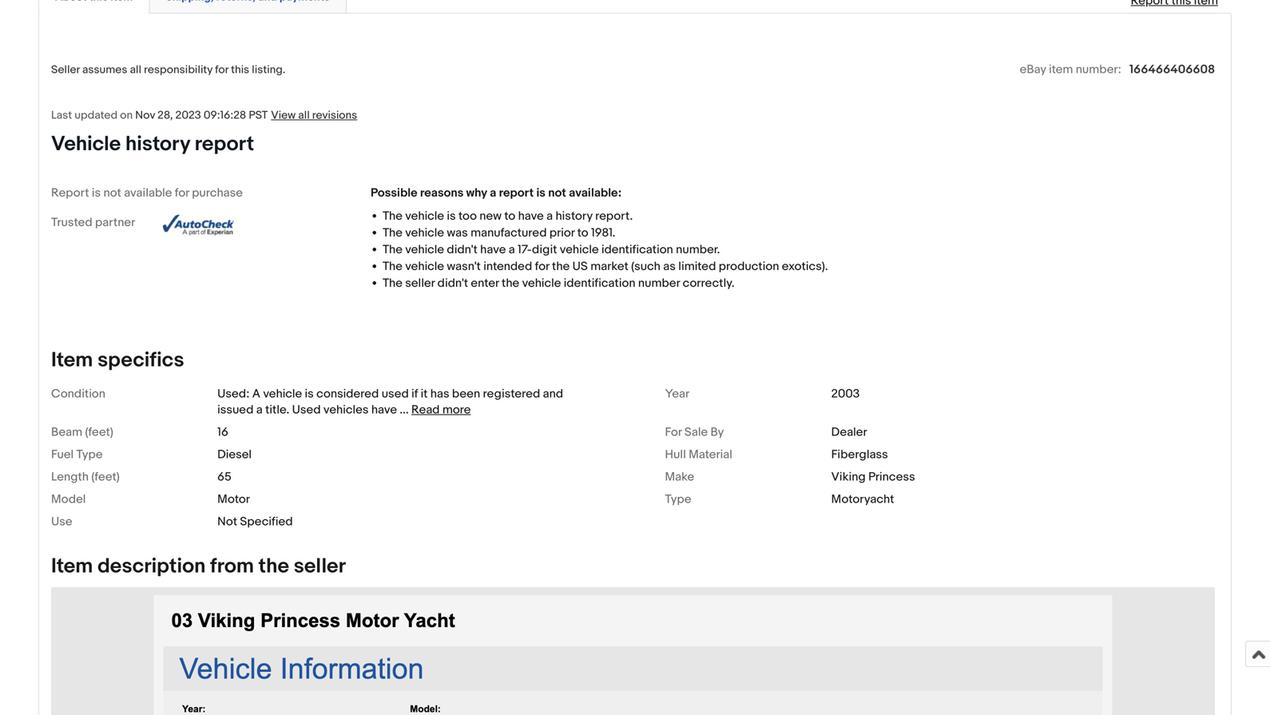 Task type: locate. For each thing, give the bounding box(es) containing it.
possible
[[371, 186, 418, 200]]

(such
[[631, 259, 661, 273]]

have
[[518, 209, 544, 223], [480, 242, 506, 257], [371, 403, 397, 417]]

not
[[103, 186, 121, 200], [548, 186, 566, 200]]

1 not from the left
[[103, 186, 121, 200]]

0 vertical spatial for
[[215, 63, 228, 77]]

0 vertical spatial have
[[518, 209, 544, 223]]

didn't
[[447, 242, 478, 257], [438, 276, 468, 290]]

1 vertical spatial (feet)
[[91, 470, 120, 484]]

exotics).
[[782, 259, 828, 273]]

seller inside the vehicle is too new to have a history report. the vehicle was manufactured prior to 1981. the vehicle didn't have a 17-digit vehicle identification number. the vehicle wasn't intended for the us market (such as limited production exotics). the seller didn't enter the vehicle identification number correctly.
[[405, 276, 435, 290]]

for for responsibility
[[215, 63, 228, 77]]

4 the from the top
[[383, 259, 403, 273]]

2 horizontal spatial have
[[518, 209, 544, 223]]

1 item from the top
[[51, 348, 93, 373]]

for down digit
[[535, 259, 549, 273]]

all right the assumes
[[130, 63, 141, 77]]

identification
[[602, 242, 673, 257], [564, 276, 636, 290]]

read more
[[411, 403, 471, 417]]

0 horizontal spatial history
[[125, 132, 190, 156]]

1 horizontal spatial seller
[[405, 276, 435, 290]]

didn't up the 'wasn't'
[[447, 242, 478, 257]]

wasn't
[[447, 259, 481, 273]]

is inside the vehicle is too new to have a history report. the vehicle was manufactured prior to 1981. the vehicle didn't have a 17-digit vehicle identification number. the vehicle wasn't intended for the us market (such as limited production exotics). the seller didn't enter the vehicle identification number correctly.
[[447, 209, 456, 223]]

listing.
[[252, 63, 286, 77]]

motor
[[217, 492, 250, 506]]

for inside the vehicle is too new to have a history report. the vehicle was manufactured prior to 1981. the vehicle didn't have a 17-digit vehicle identification number. the vehicle wasn't intended for the us market (such as limited production exotics). the seller didn't enter the vehicle identification number correctly.
[[535, 259, 549, 273]]

history down 28,
[[125, 132, 190, 156]]

been
[[452, 387, 480, 401]]

0 vertical spatial to
[[504, 209, 516, 223]]

didn't down the 'wasn't'
[[438, 276, 468, 290]]

have down the used
[[371, 403, 397, 417]]

have up manufactured at the left top of the page
[[518, 209, 544, 223]]

nov
[[135, 109, 155, 122]]

identification up (such
[[602, 242, 673, 257]]

reasons
[[420, 186, 464, 200]]

vehicle
[[405, 209, 444, 223], [405, 226, 444, 240], [405, 242, 444, 257], [560, 242, 599, 257], [405, 259, 444, 273], [522, 276, 561, 290], [263, 387, 302, 401]]

(feet) right length
[[91, 470, 120, 484]]

1 horizontal spatial type
[[665, 492, 692, 506]]

identification down "market"
[[564, 276, 636, 290]]

vehicle history report
[[51, 132, 254, 156]]

0 vertical spatial item
[[51, 348, 93, 373]]

was
[[447, 226, 468, 240]]

a
[[490, 186, 496, 200], [547, 209, 553, 223], [509, 242, 515, 257], [256, 403, 263, 417]]

0 horizontal spatial all
[[130, 63, 141, 77]]

specifics
[[98, 348, 184, 373]]

manufactured
[[471, 226, 547, 240]]

for right available
[[175, 186, 189, 200]]

available
[[124, 186, 172, 200]]

1 horizontal spatial the
[[502, 276, 520, 290]]

2 item from the top
[[51, 554, 93, 579]]

1 vertical spatial history
[[556, 209, 593, 223]]

2 horizontal spatial the
[[552, 259, 570, 273]]

have up intended
[[480, 242, 506, 257]]

number
[[638, 276, 680, 290]]

0 vertical spatial type
[[76, 447, 103, 462]]

0 vertical spatial didn't
[[447, 242, 478, 257]]

report down 09:16:28
[[195, 132, 254, 156]]

report.
[[595, 209, 633, 223]]

1 horizontal spatial not
[[548, 186, 566, 200]]

0 vertical spatial seller
[[405, 276, 435, 290]]

a down the a
[[256, 403, 263, 417]]

2 vertical spatial for
[[535, 259, 549, 273]]

the
[[383, 209, 403, 223], [383, 226, 403, 240], [383, 242, 403, 257], [383, 259, 403, 273], [383, 276, 403, 290]]

have inside used: a vehicle is considered used if it has been registered and issued a title. used vehicles have ...
[[371, 403, 397, 417]]

purchase
[[192, 186, 243, 200]]

seller
[[405, 276, 435, 290], [294, 554, 346, 579]]

type down make in the right of the page
[[665, 492, 692, 506]]

updated
[[75, 109, 118, 122]]

0 horizontal spatial have
[[371, 403, 397, 417]]

1 horizontal spatial have
[[480, 242, 506, 257]]

all right view
[[298, 109, 310, 122]]

item down use
[[51, 554, 93, 579]]

if
[[412, 387, 418, 401]]

on
[[120, 109, 133, 122]]

used
[[382, 387, 409, 401]]

report
[[195, 132, 254, 156], [499, 186, 534, 200]]

item
[[1049, 62, 1073, 77]]

title.
[[265, 403, 289, 417]]

report
[[51, 186, 89, 200]]

and
[[543, 387, 563, 401]]

is up used
[[305, 387, 314, 401]]

limited
[[678, 259, 716, 273]]

sale
[[685, 425, 708, 439]]

3 the from the top
[[383, 242, 403, 257]]

specified
[[240, 514, 293, 529]]

all
[[130, 63, 141, 77], [298, 109, 310, 122]]

1 horizontal spatial all
[[298, 109, 310, 122]]

2 vertical spatial the
[[259, 554, 289, 579]]

condition
[[51, 387, 105, 401]]

1 vertical spatial seller
[[294, 554, 346, 579]]

available:
[[569, 186, 622, 200]]

is
[[92, 186, 101, 200], [536, 186, 546, 200], [447, 209, 456, 223], [305, 387, 314, 401]]

view all revisions link
[[268, 108, 357, 122]]

last updated on nov 28, 2023 09:16:28 pst view all revisions
[[51, 109, 357, 122]]

seller
[[51, 63, 80, 77]]

2 vertical spatial have
[[371, 403, 397, 417]]

17-
[[518, 242, 532, 257]]

trusted partner
[[51, 215, 135, 230]]

0 horizontal spatial not
[[103, 186, 121, 200]]

to up manufactured at the left top of the page
[[504, 209, 516, 223]]

registered
[[483, 387, 540, 401]]

1 vertical spatial report
[[499, 186, 534, 200]]

the down intended
[[502, 276, 520, 290]]

to
[[504, 209, 516, 223], [577, 226, 589, 240]]

a left 17-
[[509, 242, 515, 257]]

1 vertical spatial for
[[175, 186, 189, 200]]

correctly.
[[683, 276, 735, 290]]

report up new
[[499, 186, 534, 200]]

view
[[271, 109, 296, 122]]

trusted
[[51, 215, 92, 230]]

item up condition
[[51, 348, 93, 373]]

to left 1981.
[[577, 226, 589, 240]]

not up partner
[[103, 186, 121, 200]]

production
[[719, 259, 779, 273]]

1 vertical spatial to
[[577, 226, 589, 240]]

0 horizontal spatial to
[[504, 209, 516, 223]]

type up length (feet)
[[76, 447, 103, 462]]

from
[[210, 554, 254, 579]]

length
[[51, 470, 89, 484]]

0 horizontal spatial for
[[175, 186, 189, 200]]

for left this on the left top of the page
[[215, 63, 228, 77]]

the right the from
[[259, 554, 289, 579]]

a up prior
[[547, 209, 553, 223]]

1 horizontal spatial report
[[499, 186, 534, 200]]

0 vertical spatial all
[[130, 63, 141, 77]]

(feet) up "fuel type" on the left bottom of the page
[[85, 425, 113, 439]]

a right why
[[490, 186, 496, 200]]

this
[[231, 63, 249, 77]]

history up prior
[[556, 209, 593, 223]]

history
[[125, 132, 190, 156], [556, 209, 593, 223]]

not left available:
[[548, 186, 566, 200]]

0 vertical spatial report
[[195, 132, 254, 156]]

is left too
[[447, 209, 456, 223]]

us
[[573, 259, 588, 273]]

1 horizontal spatial for
[[215, 63, 228, 77]]

tab list
[[38, 0, 1232, 14]]

for
[[665, 425, 682, 439]]

1 vertical spatial item
[[51, 554, 93, 579]]

0 vertical spatial (feet)
[[85, 425, 113, 439]]

the left us at the left top of page
[[552, 259, 570, 273]]

1 horizontal spatial history
[[556, 209, 593, 223]]

enter
[[471, 276, 499, 290]]

2 horizontal spatial for
[[535, 259, 549, 273]]

intended
[[484, 259, 532, 273]]

item
[[51, 348, 93, 373], [51, 554, 93, 579]]

fiberglass
[[831, 447, 888, 462]]

item for item description from the seller
[[51, 554, 93, 579]]

read more button
[[411, 403, 471, 417]]



Task type: vqa. For each thing, say whether or not it's contained in the screenshot.
the number.
yes



Task type: describe. For each thing, give the bounding box(es) containing it.
number.
[[676, 242, 720, 257]]

a inside used: a vehicle is considered used if it has been registered and issued a title. used vehicles have ...
[[256, 403, 263, 417]]

2 the from the top
[[383, 226, 403, 240]]

by
[[711, 425, 724, 439]]

1 vertical spatial didn't
[[438, 276, 468, 290]]

more
[[443, 403, 471, 417]]

0 vertical spatial the
[[552, 259, 570, 273]]

0 horizontal spatial seller
[[294, 554, 346, 579]]

item description from the seller
[[51, 554, 346, 579]]

09:16:28
[[204, 109, 246, 122]]

65
[[217, 470, 232, 484]]

2003
[[831, 387, 860, 401]]

length (feet)
[[51, 470, 120, 484]]

(feet) for length (feet)
[[91, 470, 120, 484]]

a
[[252, 387, 260, 401]]

5 the from the top
[[383, 276, 403, 290]]

fuel
[[51, 447, 74, 462]]

for sale by
[[665, 425, 724, 439]]

for for available
[[175, 186, 189, 200]]

0 vertical spatial history
[[125, 132, 190, 156]]

dealer
[[831, 425, 867, 439]]

viking princess
[[831, 470, 915, 484]]

princess
[[869, 470, 915, 484]]

1 vertical spatial have
[[480, 242, 506, 257]]

considered
[[316, 387, 379, 401]]

why
[[466, 186, 487, 200]]

hull
[[665, 447, 686, 462]]

pst
[[249, 109, 268, 122]]

used: a vehicle is considered used if it has been registered and issued a title. used vehicles have ...
[[217, 387, 563, 417]]

description
[[98, 554, 206, 579]]

1 vertical spatial the
[[502, 276, 520, 290]]

possible reasons why a report is not available:
[[371, 186, 622, 200]]

is right report
[[92, 186, 101, 200]]

2 not from the left
[[548, 186, 566, 200]]

0 horizontal spatial the
[[259, 554, 289, 579]]

history inside the vehicle is too new to have a history report. the vehicle was manufactured prior to 1981. the vehicle didn't have a 17-digit vehicle identification number. the vehicle wasn't intended for the us market (such as limited production exotics). the seller didn't enter the vehicle identification number correctly.
[[556, 209, 593, 223]]

not specified
[[217, 514, 293, 529]]

is up manufactured at the left top of the page
[[536, 186, 546, 200]]

1 vertical spatial type
[[665, 492, 692, 506]]

used
[[292, 403, 321, 417]]

responsibility
[[144, 63, 213, 77]]

last
[[51, 109, 72, 122]]

1 horizontal spatial to
[[577, 226, 589, 240]]

make
[[665, 470, 694, 484]]

fuel type
[[51, 447, 103, 462]]

hull material
[[665, 447, 733, 462]]

2023
[[175, 109, 201, 122]]

0 horizontal spatial type
[[76, 447, 103, 462]]

assumes
[[82, 63, 127, 77]]

seller assumes all responsibility for this listing.
[[51, 63, 286, 77]]

vehicle inside used: a vehicle is considered used if it has been registered and issued a title. used vehicles have ...
[[263, 387, 302, 401]]

it
[[421, 387, 428, 401]]

has
[[430, 387, 449, 401]]

new
[[480, 209, 502, 223]]

is inside used: a vehicle is considered used if it has been registered and issued a title. used vehicles have ...
[[305, 387, 314, 401]]

0 horizontal spatial report
[[195, 132, 254, 156]]

vehicles
[[324, 403, 369, 417]]

issued
[[217, 403, 254, 417]]

166466406608
[[1130, 62, 1215, 77]]

0 vertical spatial identification
[[602, 242, 673, 257]]

motoryacht
[[831, 492, 894, 506]]

digit
[[532, 242, 557, 257]]

beam (feet)
[[51, 425, 113, 439]]

the vehicle is too new to have a history report. the vehicle was manufactured prior to 1981. the vehicle didn't have a 17-digit vehicle identification number. the vehicle wasn't intended for the us market (such as limited production exotics). the seller didn't enter the vehicle identification number correctly.
[[383, 209, 828, 290]]

report is not available for purchase
[[51, 186, 243, 200]]

prior
[[550, 226, 575, 240]]

16
[[217, 425, 228, 439]]

market
[[591, 259, 629, 273]]

material
[[689, 447, 733, 462]]

1 the from the top
[[383, 209, 403, 223]]

1 vertical spatial all
[[298, 109, 310, 122]]

beam
[[51, 425, 82, 439]]

28,
[[158, 109, 173, 122]]

use
[[51, 514, 72, 529]]

powered by autocheck image
[[163, 214, 243, 236]]

ebay
[[1020, 62, 1046, 77]]

item for item specifics
[[51, 348, 93, 373]]

model
[[51, 492, 86, 506]]

read
[[411, 403, 440, 417]]

...
[[400, 403, 409, 417]]

used:
[[217, 387, 250, 401]]

as
[[663, 259, 676, 273]]

not
[[217, 514, 237, 529]]

item specifics
[[51, 348, 184, 373]]

(feet) for beam (feet)
[[85, 425, 113, 439]]

revisions
[[312, 109, 357, 122]]

vehicle
[[51, 132, 121, 156]]

partner
[[95, 215, 135, 230]]

1981.
[[591, 226, 616, 240]]

1 vertical spatial identification
[[564, 276, 636, 290]]



